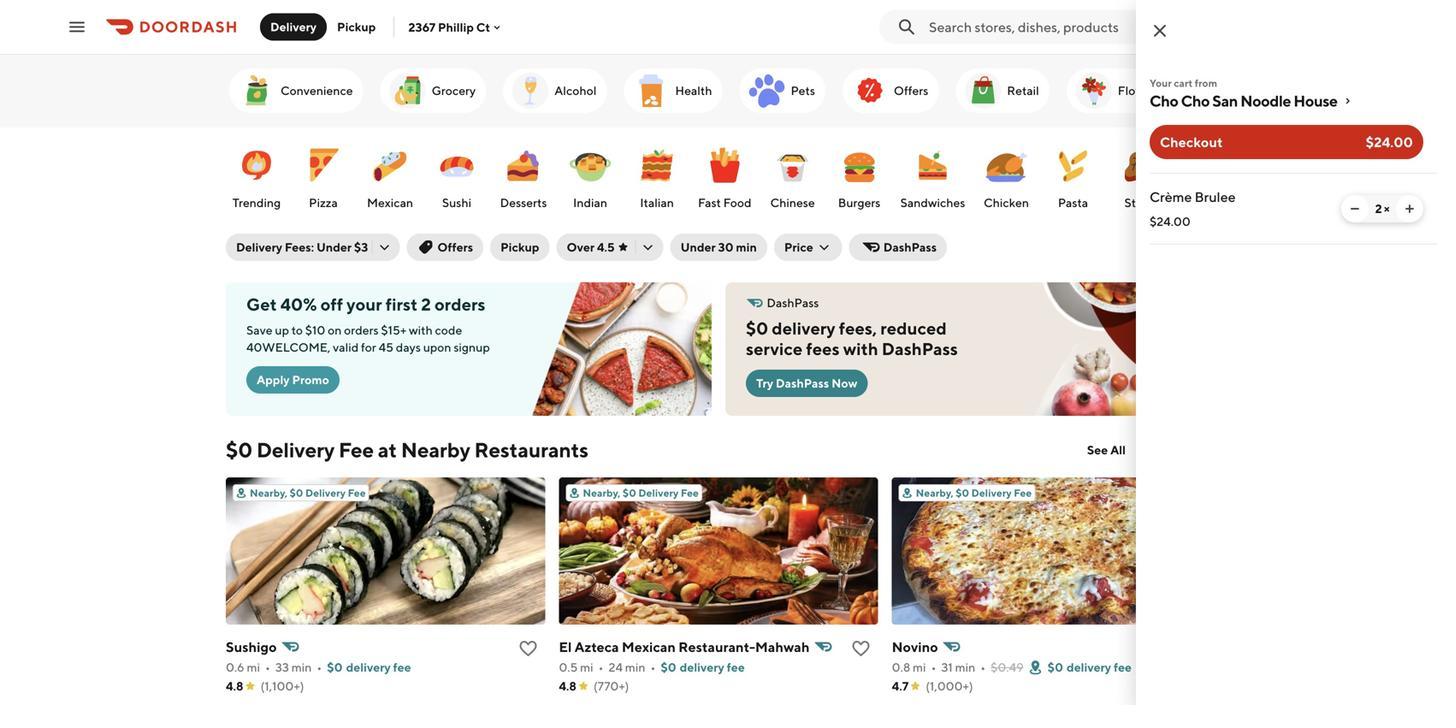 Task type: describe. For each thing, give the bounding box(es) containing it.
fee for sushigo
[[393, 660, 411, 674]]

see all link
[[1077, 436, 1136, 464]]

0 horizontal spatial mexican
[[367, 196, 413, 210]]

0.5
[[559, 660, 578, 674]]

offers link
[[843, 68, 939, 113]]

2 ×
[[1376, 202, 1390, 216]]

grocery image
[[387, 70, 428, 111]]

retail
[[1007, 83, 1039, 98]]

remove one from cart image
[[1349, 202, 1362, 216]]

1 vertical spatial mexican
[[622, 639, 676, 655]]

4 • from the left
[[651, 660, 656, 674]]

cho cho san noodle house link
[[1150, 91, 1424, 111]]

fees
[[806, 339, 840, 359]]

dashpass inside button
[[884, 240, 937, 254]]

korean
[[1187, 196, 1226, 210]]

restaurants
[[474, 438, 589, 462]]

min for sushigo
[[292, 660, 312, 674]]

your
[[1150, 77, 1172, 89]]

under 30 min button
[[670, 234, 767, 261]]

$0.49
[[991, 660, 1024, 674]]

crème
[[1150, 189, 1192, 205]]

0.6
[[226, 660, 244, 674]]

sushigo
[[226, 639, 277, 655]]

dashpass inside $0 delivery fees, reduced service fees with dashpass
[[882, 339, 958, 359]]

alcohol
[[555, 83, 597, 98]]

mi for el azteca mexican restaurant-mahwah
[[580, 660, 594, 674]]

see all
[[1087, 443, 1126, 457]]

your
[[347, 294, 382, 314]]

click to add this store to your saved list image for el azteca mexican restaurant-mahwah
[[851, 638, 872, 659]]

health link
[[624, 68, 723, 113]]

offers image
[[850, 70, 891, 111]]

convenience
[[281, 83, 353, 98]]

$3
[[354, 240, 368, 254]]

convenience link
[[229, 68, 363, 113]]

1 cho from the left
[[1150, 92, 1179, 110]]

trending
[[233, 196, 281, 210]]

1 horizontal spatial orders
[[435, 294, 486, 314]]

1 vertical spatial pickup button
[[490, 234, 550, 261]]

get
[[246, 294, 277, 314]]

nearby, $0 delivery fee for el azteca mexican restaurant-mahwah
[[583, 487, 699, 499]]

valid
[[333, 340, 359, 354]]

pets image
[[747, 70, 788, 111]]

delivery inside $0 delivery fees, reduced service fees with dashpass
[[772, 318, 836, 338]]

mi for sushigo
[[247, 660, 260, 674]]

$0 delivery fee
[[1048, 660, 1132, 674]]

2367 phillip ct button
[[409, 20, 504, 34]]

get 40% off your first 2 orders save up to $10 on orders $15+ with code 40welcome, valid for 45 days upon signup
[[246, 294, 490, 354]]

add one to cart image
[[1403, 202, 1417, 216]]

for
[[361, 340, 376, 354]]

dashpass button
[[849, 234, 947, 261]]

3 • from the left
[[599, 660, 604, 674]]

with inside get 40% off your first 2 orders save up to $10 on orders $15+ with code 40welcome, valid for 45 days upon signup
[[409, 323, 433, 337]]

flowers image
[[1074, 70, 1115, 111]]

$10
[[305, 323, 325, 337]]

24
[[609, 660, 623, 674]]

try
[[756, 376, 774, 390]]

apply promo
[[257, 373, 329, 387]]

fast
[[698, 196, 721, 210]]

click to add this store to your saved list image for sushigo
[[518, 638, 538, 659]]

promo
[[292, 373, 329, 387]]

(1,100+)
[[261, 679, 304, 693]]

fees,
[[839, 318, 877, 338]]

2 inside get 40% off your first 2 orders save up to $10 on orders $15+ with code 40welcome, valid for 45 days upon signup
[[421, 294, 431, 314]]

el azteca mexican restaurant-mahwah
[[559, 639, 810, 655]]

pizza
[[309, 196, 338, 210]]

convenience image
[[236, 70, 277, 111]]

nearby, $0 delivery fee for sushigo
[[250, 487, 366, 499]]

pasta
[[1058, 196, 1089, 210]]

3 nearby, from the left
[[916, 487, 954, 499]]

house
[[1294, 92, 1338, 110]]

brulee
[[1195, 189, 1236, 205]]

open menu image
[[67, 17, 87, 37]]

$15+
[[381, 323, 407, 337]]

chinese
[[770, 196, 815, 210]]

off
[[321, 294, 343, 314]]

all
[[1111, 443, 1126, 457]]

pets link
[[740, 68, 826, 113]]

upon
[[423, 340, 451, 354]]

chicken
[[984, 196, 1029, 210]]

0.8 mi • 31 min •
[[892, 660, 986, 674]]

delivery inside $0 delivery fee at nearby restaurants link
[[257, 438, 335, 462]]

indian
[[573, 196, 608, 210]]

2367 phillip ct
[[409, 20, 490, 34]]

see
[[1087, 443, 1108, 457]]

save
[[246, 323, 273, 337]]

alcohol image
[[510, 70, 551, 111]]

italian
[[640, 196, 674, 210]]

offers inside "offers" link
[[894, 83, 929, 98]]

food
[[724, 196, 752, 210]]

health image
[[631, 70, 672, 111]]

try dashpass now button
[[746, 370, 868, 397]]



Task type: vqa. For each thing, say whether or not it's contained in the screenshot.
Kitava IMAGE
no



Task type: locate. For each thing, give the bounding box(es) containing it.
next button of carousel image
[[1203, 82, 1220, 99]]

1 fee from the left
[[393, 660, 411, 674]]

steak
[[1125, 196, 1156, 210]]

2 horizontal spatial fee
[[1114, 660, 1132, 674]]

0.6 mi • 33 min • $0 delivery fee
[[226, 660, 411, 674]]

• left $0.49 at bottom right
[[981, 660, 986, 674]]

apply
[[257, 373, 290, 387]]

pickup for leftmost pickup button
[[337, 20, 376, 34]]

0 vertical spatial pickup
[[337, 20, 376, 34]]

0 vertical spatial with
[[409, 323, 433, 337]]

pets
[[791, 83, 815, 98]]

1 4.8 from the left
[[226, 679, 244, 693]]

try dashpass now
[[756, 376, 858, 390]]

0 horizontal spatial pickup button
[[327, 13, 386, 41]]

(770+)
[[594, 679, 629, 693]]

0 horizontal spatial pickup
[[337, 20, 376, 34]]

sandwiches
[[901, 196, 966, 210]]

offers
[[894, 83, 929, 98], [438, 240, 473, 254]]

0 horizontal spatial orders
[[344, 323, 379, 337]]

nearby, for el azteca mexican restaurant-mahwah
[[583, 487, 621, 499]]

$24.00 down crème
[[1150, 214, 1191, 228]]

on
[[328, 323, 342, 337]]

2 nearby, $0 delivery fee from the left
[[583, 487, 699, 499]]

pickup for bottom pickup button
[[501, 240, 540, 254]]

pickup right delivery button
[[337, 20, 376, 34]]

4.8 down 0.5
[[559, 679, 577, 693]]

orders
[[435, 294, 486, 314], [344, 323, 379, 337]]

1 • from the left
[[265, 660, 270, 674]]

$24.00 for checkout
[[1366, 134, 1414, 150]]

mahwah
[[755, 639, 810, 655]]

1 nearby, from the left
[[250, 487, 288, 499]]

next button of carousel image
[[1203, 167, 1220, 184]]

2 cho from the left
[[1181, 92, 1210, 110]]

1 horizontal spatial nearby,
[[583, 487, 621, 499]]

2 • from the left
[[317, 660, 322, 674]]

min right the 31
[[955, 660, 976, 674]]

1 click to add this store to your saved list image from the left
[[518, 638, 538, 659]]

with inside $0 delivery fees, reduced service fees with dashpass
[[843, 339, 879, 359]]

grocery link
[[380, 68, 486, 113]]

alcohol link
[[503, 68, 607, 113]]

nearby,
[[250, 487, 288, 499], [583, 487, 621, 499], [916, 487, 954, 499]]

fee for el azteca mexican restaurant-mahwah
[[727, 660, 745, 674]]

nearby, for sushigo
[[250, 487, 288, 499]]

now
[[832, 376, 858, 390]]

noodle
[[1241, 92, 1291, 110]]

1 horizontal spatial offers
[[894, 83, 929, 98]]

40%
[[280, 294, 317, 314]]

2367
[[409, 20, 436, 34]]

0 horizontal spatial cho
[[1150, 92, 1179, 110]]

1 vertical spatial with
[[843, 339, 879, 359]]

2 horizontal spatial nearby,
[[916, 487, 954, 499]]

1 horizontal spatial 4.8
[[559, 679, 577, 693]]

1 horizontal spatial mi
[[580, 660, 594, 674]]

mi right 0.5
[[580, 660, 594, 674]]

cho
[[1150, 92, 1179, 110], [1181, 92, 1210, 110]]

retail image
[[963, 70, 1004, 111]]

up
[[275, 323, 289, 337]]

grocery
[[432, 83, 476, 98]]

• right '33'
[[317, 660, 322, 674]]

price button
[[774, 234, 843, 261]]

offers inside 'offers' button
[[438, 240, 473, 254]]

1 horizontal spatial 2
[[1376, 202, 1382, 216]]

0 horizontal spatial $24.00
[[1150, 214, 1191, 228]]

45
[[379, 340, 394, 354]]

under left $3 at top
[[317, 240, 352, 254]]

$0 inside $0 delivery fees, reduced service fees with dashpass
[[746, 318, 769, 338]]

dashpass right try
[[776, 376, 829, 390]]

under left 30
[[681, 240, 716, 254]]

fee inside $0 delivery fee at nearby restaurants link
[[339, 438, 374, 462]]

fee
[[339, 438, 374, 462], [348, 487, 366, 499], [681, 487, 699, 499], [1014, 487, 1032, 499]]

2 horizontal spatial nearby, $0 delivery fee
[[916, 487, 1032, 499]]

with down fees,
[[843, 339, 879, 359]]

0 horizontal spatial click to add this store to your saved list image
[[518, 638, 538, 659]]

fast food
[[698, 196, 752, 210]]

restaurant-
[[679, 639, 755, 655]]

delivery button
[[260, 13, 327, 41]]

1 mi from the left
[[247, 660, 260, 674]]

0 horizontal spatial offers
[[438, 240, 473, 254]]

pickup down desserts
[[501, 240, 540, 254]]

mi right 0.6
[[247, 660, 260, 674]]

0 vertical spatial $24.00
[[1366, 134, 1414, 150]]

31
[[942, 660, 953, 674]]

4.8 for sushigo
[[226, 679, 244, 693]]

1 horizontal spatial under
[[681, 240, 716, 254]]

$0 delivery fees, reduced service fees with dashpass
[[746, 318, 958, 359]]

delivery inside delivery button
[[270, 20, 317, 34]]

2 nearby, from the left
[[583, 487, 621, 499]]

min for el azteca mexican restaurant-mahwah
[[625, 660, 646, 674]]

3 nearby, $0 delivery fee from the left
[[916, 487, 1032, 499]]

to
[[292, 323, 303, 337]]

cart
[[1174, 77, 1193, 89]]

1 under from the left
[[317, 240, 352, 254]]

flowers link
[[1067, 68, 1171, 113]]

click to add this store to your saved list image
[[518, 638, 538, 659], [851, 638, 872, 659]]

4.5
[[597, 240, 615, 254]]

4.8 for el azteca mexican restaurant-mahwah
[[559, 679, 577, 693]]

novino
[[892, 639, 938, 655]]

0 horizontal spatial 2
[[421, 294, 431, 314]]

40welcome,
[[246, 340, 331, 354]]

phillip
[[438, 20, 474, 34]]

orders up for
[[344, 323, 379, 337]]

dashpass inside button
[[776, 376, 829, 390]]

1 horizontal spatial pickup button
[[490, 234, 550, 261]]

2 under from the left
[[681, 240, 716, 254]]

click to add this store to your saved list image left el
[[518, 638, 538, 659]]

2 horizontal spatial mi
[[913, 660, 926, 674]]

dashpass down reduced
[[882, 339, 958, 359]]

3 fee from the left
[[1114, 660, 1132, 674]]

1 horizontal spatial cho
[[1181, 92, 1210, 110]]

0 vertical spatial 2
[[1376, 202, 1382, 216]]

0 horizontal spatial nearby,
[[250, 487, 288, 499]]

delivery fees: under $3
[[236, 240, 368, 254]]

pickup button left 2367
[[327, 13, 386, 41]]

1 horizontal spatial pickup
[[501, 240, 540, 254]]

service
[[746, 339, 803, 359]]

$24.00 up ×
[[1366, 134, 1414, 150]]

desserts
[[500, 196, 547, 210]]

dashpass down sandwiches
[[884, 240, 937, 254]]

2 right first
[[421, 294, 431, 314]]

0 horizontal spatial mi
[[247, 660, 260, 674]]

• left '33'
[[265, 660, 270, 674]]

mexican up 0.5 mi • 24 min • $0 delivery fee
[[622, 639, 676, 655]]

1 nearby, $0 delivery fee from the left
[[250, 487, 366, 499]]

0 vertical spatial offers
[[894, 83, 929, 98]]

retail link
[[956, 68, 1050, 113]]

0 horizontal spatial fee
[[393, 660, 411, 674]]

0 horizontal spatial with
[[409, 323, 433, 337]]

0.5 mi • 24 min • $0 delivery fee
[[559, 660, 745, 674]]

4.7
[[892, 679, 909, 693]]

offers button
[[407, 234, 484, 261]]

0 vertical spatial mexican
[[367, 196, 413, 210]]

1 vertical spatial offers
[[438, 240, 473, 254]]

• left 24
[[599, 660, 604, 674]]

cho cho san noodle house
[[1150, 92, 1338, 110]]

cho down from
[[1181, 92, 1210, 110]]

mi
[[247, 660, 260, 674], [580, 660, 594, 674], [913, 660, 926, 674]]

mi for novino
[[913, 660, 926, 674]]

cho down your
[[1150, 92, 1179, 110]]

0 horizontal spatial under
[[317, 240, 352, 254]]

days
[[396, 340, 421, 354]]

1 horizontal spatial fee
[[727, 660, 745, 674]]

crème brulee
[[1150, 189, 1236, 205]]

over
[[567, 240, 595, 254]]

under inside button
[[681, 240, 716, 254]]

azteca
[[575, 639, 619, 655]]

pickup button down desserts
[[490, 234, 550, 261]]

ct
[[476, 20, 490, 34]]

• left the 31
[[931, 660, 936, 674]]

2 click to add this store to your saved list image from the left
[[851, 638, 872, 659]]

min right 24
[[625, 660, 646, 674]]

3 mi from the left
[[913, 660, 926, 674]]

checkout
[[1160, 134, 1223, 150]]

close image
[[1150, 21, 1171, 41]]

from
[[1195, 77, 1218, 89]]

• down the el azteca mexican restaurant-mahwah
[[651, 660, 656, 674]]

dashpass up service
[[767, 296, 819, 310]]

with
[[409, 323, 433, 337], [843, 339, 879, 359]]

1 vertical spatial $24.00
[[1150, 214, 1191, 228]]

at
[[378, 438, 397, 462]]

offers right offers image
[[894, 83, 929, 98]]

0 vertical spatial pickup button
[[327, 13, 386, 41]]

under
[[317, 240, 352, 254], [681, 240, 716, 254]]

1 horizontal spatial nearby, $0 delivery fee
[[583, 487, 699, 499]]

1 horizontal spatial with
[[843, 339, 879, 359]]

mi right 0.8
[[913, 660, 926, 674]]

0 horizontal spatial nearby, $0 delivery fee
[[250, 487, 366, 499]]

2 4.8 from the left
[[559, 679, 577, 693]]

catering image
[[1195, 70, 1236, 111]]

0.8
[[892, 660, 911, 674]]

1 horizontal spatial $24.00
[[1366, 134, 1414, 150]]

your cart from
[[1150, 77, 1218, 89]]

offers down sushi
[[438, 240, 473, 254]]

orders up the code
[[435, 294, 486, 314]]

2 mi from the left
[[580, 660, 594, 674]]

2 left ×
[[1376, 202, 1382, 216]]

30
[[718, 240, 734, 254]]

1 vertical spatial pickup
[[501, 240, 540, 254]]

$0 delivery fee at nearby restaurants
[[226, 438, 589, 462]]

1 horizontal spatial click to add this store to your saved list image
[[851, 638, 872, 659]]

min right '33'
[[292, 660, 312, 674]]

6 • from the left
[[981, 660, 986, 674]]

$24.00 for crème brulee
[[1150, 214, 1191, 228]]

under 30 min
[[681, 240, 757, 254]]

reduced
[[881, 318, 947, 338]]

health
[[675, 83, 712, 98]]

$0 delivery fee at nearby restaurants link
[[226, 436, 589, 464]]

min right 30
[[736, 240, 757, 254]]

1 vertical spatial orders
[[344, 323, 379, 337]]

2 fee from the left
[[727, 660, 745, 674]]

with up the days
[[409, 323, 433, 337]]

5 • from the left
[[931, 660, 936, 674]]

1 horizontal spatial mexican
[[622, 639, 676, 655]]

click to add this store to your saved list image left novino
[[851, 638, 872, 659]]

0 horizontal spatial 4.8
[[226, 679, 244, 693]]

apply promo button
[[246, 366, 340, 394]]

san
[[1213, 92, 1238, 110]]

×
[[1384, 202, 1390, 216]]

over 4.5
[[567, 240, 615, 254]]

min for novino
[[955, 660, 976, 674]]

nearby
[[401, 438, 470, 462]]

first
[[386, 294, 418, 314]]

burgers
[[838, 196, 881, 210]]

4.8 down 0.6
[[226, 679, 244, 693]]

1 vertical spatial 2
[[421, 294, 431, 314]]

0 vertical spatial orders
[[435, 294, 486, 314]]

over 4.5 button
[[557, 234, 664, 261]]

mexican up $3 at top
[[367, 196, 413, 210]]

min inside button
[[736, 240, 757, 254]]

dashpass
[[884, 240, 937, 254], [767, 296, 819, 310], [882, 339, 958, 359], [776, 376, 829, 390]]

price
[[785, 240, 814, 254]]



